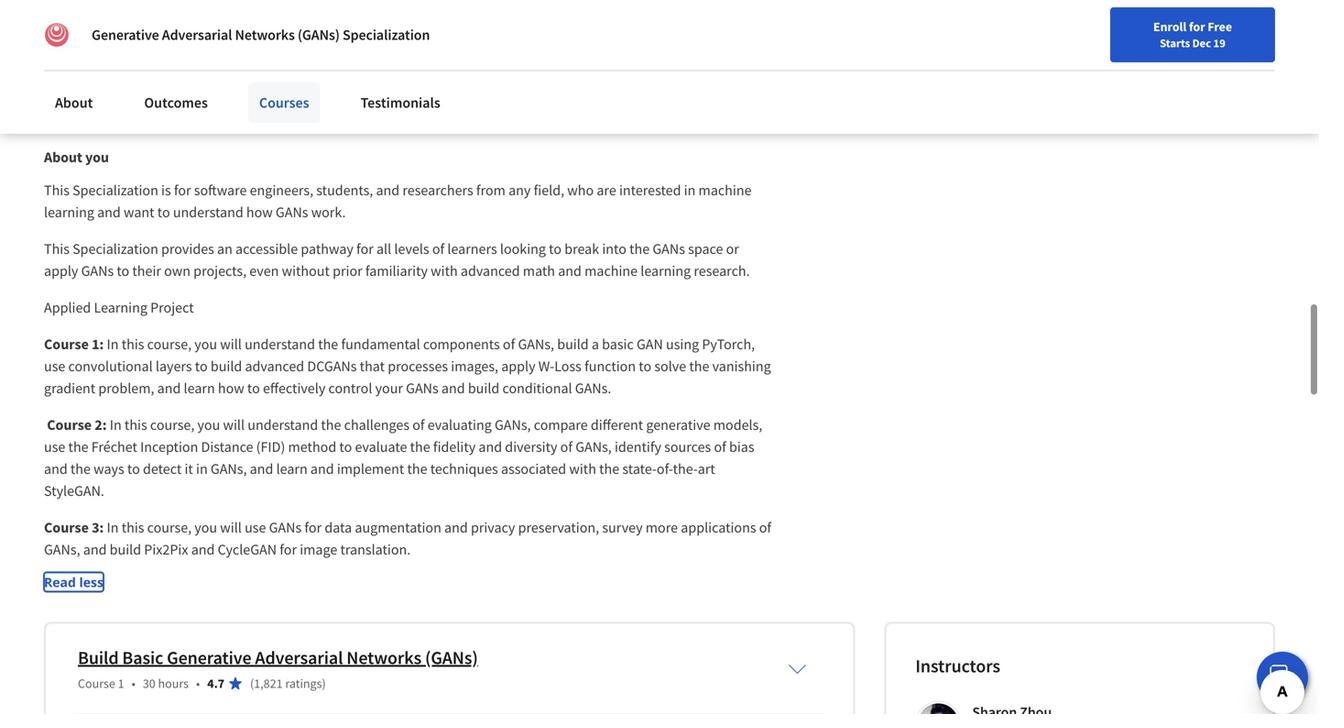 Task type: locate. For each thing, give the bounding box(es) containing it.
0 vertical spatial learning
[[44, 203, 94, 221]]

understand inside in this course, you will understand the challenges of evaluating gans, compare different generative models, use the fréchet inception distance (fid) method to evaluate the fidelity and diversity of gans, identify sources of bias and the ways to detect it in gans, and learn and implement the techniques associated with the state-of-the-art stylegan.
[[248, 416, 318, 434]]

understand for (fid)
[[248, 416, 318, 434]]

you
[[85, 148, 109, 166], [195, 335, 217, 353], [198, 416, 220, 434], [195, 518, 217, 537]]

machine up or
[[699, 181, 752, 199]]

30
[[143, 675, 156, 692]]

1 horizontal spatial adversarial
[[255, 646, 343, 669]]

0 vertical spatial generative
[[92, 26, 159, 44]]

gradient
[[44, 379, 96, 397]]

2 vertical spatial specialization
[[73, 240, 158, 258]]

build left pix2pix
[[110, 540, 141, 559]]

0 vertical spatial own
[[593, 75, 619, 93]]

1 horizontal spatial own
[[593, 75, 619, 93]]

1 vertical spatial advanced
[[461, 262, 520, 280]]

0 vertical spatial learn
[[184, 379, 215, 397]]

will down the projects,
[[220, 335, 242, 353]]

the down the course 2: at left
[[68, 438, 89, 456]]

0 horizontal spatial how
[[218, 379, 244, 397]]

course, up "inception"
[[150, 416, 195, 434]]

you for 2:
[[198, 416, 220, 434]]

coursera image
[[22, 15, 138, 44]]

gans inside in this course, you will understand the fundamental components of gans, build a basic gan using pytorch, use convolutional layers to build advanced dcgans that processes images, apply w-loss function to solve the vanishing gradient problem, and learn how to effectively control your gans and build conditional gans.
[[406, 379, 439, 397]]

in inside in this course, you will understand the fundamental components of gans, build a basic gan using pytorch, use convolutional layers to build advanced dcgans that processes images, apply w-loss function to solve the vanishing gradient problem, and learn how to effectively control your gans and build conditional gans.
[[107, 335, 119, 353]]

in inside in this course, you will use gans for data augmentation and privacy preservation, survey more applications of gans, and build pix2pix and cyclegan for image translation.
[[107, 518, 119, 537]]

1 vertical spatial apply
[[502, 357, 536, 375]]

advanced up effectively
[[245, 357, 304, 375]]

0 horizontal spatial apply
[[44, 262, 78, 280]]

your inside in this course, you will understand the fundamental components of gans, build a basic gan using pytorch, use convolutional layers to build advanced dcgans that processes images, apply w-loss function to solve the vanishing gradient problem, and learn how to effectively control your gans and build conditional gans.
[[375, 379, 403, 397]]

space
[[688, 240, 724, 258]]

2:
[[95, 416, 107, 434]]

and down (fid)
[[250, 460, 273, 478]]

read less
[[44, 573, 104, 591]]

use inside in this course, you will use gans for data augmentation and privacy preservation, survey more applications of gans, and build pix2pix and cyclegan for image translation.
[[245, 518, 266, 537]]

your inside build a comprehensive knowledge base and gain hands-on experience in gans. train your own model using pytorch, use it to create images, and evaluate a variety of advanced gans.
[[562, 75, 590, 93]]

any
[[509, 181, 531, 199]]

specialization inside this specialization provides an accessible pathway for all levels of learners looking to break into the gans space or apply gans to their own projects, even without prior familiarity with advanced math and machine learning research.
[[73, 240, 158, 258]]

model
[[622, 75, 662, 93]]

0 vertical spatial this
[[122, 335, 144, 353]]

build for build basic generative adversarial networks (gans)
[[78, 646, 119, 669]]

course left 1
[[78, 675, 115, 692]]

1 horizontal spatial gans.
[[489, 75, 526, 93]]

and up techniques
[[479, 438, 502, 456]]

course, inside in this course, you will use gans for data augmentation and privacy preservation, survey more applications of gans, and build pix2pix and cyclegan for image translation.
[[147, 518, 192, 537]]

1 horizontal spatial evaluate
[[355, 438, 407, 456]]

a
[[79, 75, 86, 93], [268, 97, 276, 115], [592, 335, 599, 353]]

•
[[132, 675, 135, 692], [196, 675, 200, 692]]

detect
[[143, 460, 182, 478]]

of
[[323, 97, 335, 115], [432, 240, 445, 258], [503, 335, 515, 353], [413, 416, 425, 434], [561, 438, 573, 456], [714, 438, 727, 456], [760, 518, 772, 537]]

gans. inside in this course, you will understand the fundamental components of gans, build a basic gan using pytorch, use convolutional layers to build advanced dcgans that processes images, apply w-loss function to solve the vanishing gradient problem, and learn how to effectively control your gans and build conditional gans.
[[575, 379, 612, 397]]

1 vertical spatial adversarial
[[255, 646, 343, 669]]

in for course 3:
[[107, 518, 119, 537]]

0 vertical spatial using
[[665, 75, 698, 93]]

and up stylegan.
[[44, 460, 68, 478]]

• right 1
[[132, 675, 135, 692]]

0 vertical spatial with
[[431, 262, 458, 280]]

1 this from the top
[[44, 181, 70, 199]]

1 horizontal spatial in
[[475, 75, 486, 93]]

2 vertical spatial will
[[220, 518, 242, 537]]

method
[[288, 438, 337, 456]]

you up distance
[[198, 416, 220, 434]]

an
[[217, 240, 233, 258]]

gans, down course 3:
[[44, 540, 80, 559]]

this right 3:
[[122, 518, 144, 537]]

provides
[[161, 240, 214, 258]]

train
[[528, 75, 559, 93]]

1 vertical spatial your
[[375, 379, 403, 397]]

with
[[431, 262, 458, 280], [570, 460, 597, 478]]

2 vertical spatial in
[[107, 518, 119, 537]]

0 horizontal spatial your
[[375, 379, 403, 397]]

this up the 'convolutional'
[[122, 335, 144, 353]]

menu item
[[988, 18, 1106, 78]]

all
[[377, 240, 392, 258]]

about left create at the left of page
[[55, 93, 93, 112]]

0 horizontal spatial adversarial
[[162, 26, 232, 44]]

2 vertical spatial course,
[[147, 518, 192, 537]]

1 vertical spatial networks
[[347, 646, 422, 669]]

0 vertical spatial about
[[55, 93, 93, 112]]

1 vertical spatial how
[[218, 379, 244, 397]]

in right 1:
[[107, 335, 119, 353]]

bias
[[730, 438, 755, 456]]

for inside this specialization provides an accessible pathway for all levels of learners looking to break into the gans space or apply gans to their own projects, even without prior familiarity with advanced math and machine learning research.
[[357, 240, 374, 258]]

images,
[[136, 97, 184, 115], [451, 357, 499, 375]]

will inside in this course, you will understand the fundamental components of gans, build a basic gan using pytorch, use convolutional layers to build advanced dcgans that processes images, apply w-loss function to solve the vanishing gradient problem, and learn how to effectively control your gans and build conditional gans.
[[220, 335, 242, 353]]

generative
[[647, 416, 711, 434]]

it inside in this course, you will understand the challenges of evaluating gans, compare different generative models, use the fréchet inception distance (fid) method to evaluate the fidelity and diversity of gans, identify sources of bias and the ways to detect it in gans, and learn and implement the techniques associated with the state-of-the-art stylegan.
[[185, 460, 193, 478]]

1 vertical spatial course,
[[150, 416, 195, 434]]

1 horizontal spatial images,
[[451, 357, 499, 375]]

images, inside in this course, you will understand the fundamental components of gans, build a basic gan using pytorch, use convolutional layers to build advanced dcgans that processes images, apply w-loss function to solve the vanishing gradient problem, and learn how to effectively control your gans and build conditional gans.
[[451, 357, 499, 375]]

and left privacy
[[445, 518, 468, 537]]

in
[[107, 335, 119, 353], [110, 416, 122, 434], [107, 518, 119, 537]]

2 vertical spatial a
[[592, 335, 599, 353]]

of-
[[657, 460, 673, 478]]

1 vertical spatial specialization
[[73, 181, 158, 199]]

1 horizontal spatial (gans)
[[425, 646, 478, 669]]

2 vertical spatial in
[[196, 460, 208, 478]]

2 horizontal spatial in
[[684, 181, 696, 199]]

0 horizontal spatial evaluate
[[213, 97, 265, 115]]

in down distance
[[196, 460, 208, 478]]

0 vertical spatial specialization
[[343, 26, 430, 44]]

gans. down experience
[[401, 97, 437, 115]]

about you
[[44, 148, 109, 166]]

this inside this specialization provides an accessible pathway for all levels of learners looking to break into the gans space or apply gans to their own projects, even without prior familiarity with advanced math and machine learning research.
[[44, 240, 70, 258]]

course, inside in this course, you will understand the challenges of evaluating gans, compare different generative models, use the fréchet inception distance (fid) method to evaluate the fidelity and diversity of gans, identify sources of bias and the ways to detect it in gans, and learn and implement the techniques associated with the state-of-the-art stylegan.
[[150, 416, 195, 434]]

1 horizontal spatial build
[[78, 646, 119, 669]]

or
[[727, 240, 740, 258]]

will up distance
[[223, 416, 245, 434]]

how inside in this course, you will understand the fundamental components of gans, build a basic gan using pytorch, use convolutional layers to build advanced dcgans that processes images, apply w-loss function to solve the vanishing gradient problem, and learn how to effectively control your gans and build conditional gans.
[[218, 379, 244, 397]]

0 vertical spatial apply
[[44, 262, 78, 280]]

evaluate
[[213, 97, 265, 115], [355, 438, 407, 456]]

machine
[[699, 181, 752, 199], [585, 262, 638, 280]]

evaluate down "challenges"
[[355, 438, 407, 456]]

translation.
[[340, 540, 411, 559]]

0 vertical spatial it
[[68, 97, 77, 115]]

1 vertical spatial in
[[110, 416, 122, 434]]

adversarial up knowledge at the top left of the page
[[162, 26, 232, 44]]

conditional
[[503, 379, 572, 397]]

0 horizontal spatial a
[[79, 75, 86, 93]]

gans, inside in this course, you will use gans for data augmentation and privacy preservation, survey more applications of gans, and build pix2pix and cyclegan for image translation.
[[44, 540, 80, 559]]

images, down comprehensive
[[136, 97, 184, 115]]

this inside in this course, you will understand the challenges of evaluating gans, compare different generative models, use the fréchet inception distance (fid) method to evaluate the fidelity and diversity of gans, identify sources of bias and the ways to detect it in gans, and learn and implement the techniques associated with the state-of-the-art stylegan.
[[125, 416, 147, 434]]

specialization inside this specialization is for software engineers, students, and researchers from any field, who are interested in machine learning and want to understand how gans work.
[[73, 181, 158, 199]]

1 vertical spatial generative
[[167, 646, 252, 669]]

course, inside in this course, you will understand the fundamental components of gans, build a basic gan using pytorch, use convolutional layers to build advanced dcgans that processes images, apply w-loss function to solve the vanishing gradient problem, and learn how to effectively control your gans and build conditional gans.
[[147, 335, 192, 353]]

gain
[[315, 75, 341, 93]]

specialization up on
[[343, 26, 430, 44]]

2 vertical spatial advanced
[[245, 357, 304, 375]]

will inside in this course, you will use gans for data augmentation and privacy preservation, survey more applications of gans, and build pix2pix and cyclegan for image translation.
[[220, 518, 242, 537]]

0 horizontal spatial advanced
[[245, 357, 304, 375]]

learning down about you
[[44, 203, 94, 221]]

images, down "components"
[[451, 357, 499, 375]]

in for course 2:
[[110, 416, 122, 434]]

you for 1:
[[195, 335, 217, 353]]

the right into
[[630, 240, 650, 258]]

you inside in this course, you will understand the challenges of evaluating gans, compare different generative models, use the fréchet inception distance (fid) method to evaluate the fidelity and diversity of gans, identify sources of bias and the ways to detect it in gans, and learn and implement the techniques associated with the state-of-the-art stylegan.
[[198, 416, 220, 434]]

0 horizontal spatial (gans)
[[298, 26, 340, 44]]

1 horizontal spatial with
[[570, 460, 597, 478]]

variety
[[279, 97, 320, 115]]

in right 3:
[[107, 518, 119, 537]]

1 horizontal spatial it
[[185, 460, 193, 478]]

identify
[[615, 438, 662, 456]]

associated
[[501, 460, 567, 478]]

work.
[[311, 203, 346, 221]]

1 horizontal spatial apply
[[502, 357, 536, 375]]

2 this from the top
[[44, 240, 70, 258]]

this inside in this course, you will understand the fundamental components of gans, build a basic gan using pytorch, use convolutional layers to build advanced dcgans that processes images, apply w-loss function to solve the vanishing gradient problem, and learn how to effectively control your gans and build conditional gans.
[[122, 335, 144, 353]]

0 vertical spatial how
[[246, 203, 273, 221]]

1 vertical spatial evaluate
[[355, 438, 407, 456]]

adversarial
[[162, 26, 232, 44], [255, 646, 343, 669]]

in right the '2:'
[[110, 416, 122, 434]]

this up fréchet at the bottom of the page
[[125, 416, 147, 434]]

own down provides
[[164, 262, 191, 280]]

will inside in this course, you will understand the challenges of evaluating gans, compare different generative models, use the fréchet inception distance (fid) method to evaluate the fidelity and diversity of gans, identify sources of bias and the ways to detect it in gans, and learn and implement the techniques associated with the state-of-the-art stylegan.
[[223, 416, 245, 434]]

0 horizontal spatial in
[[196, 460, 208, 478]]

0 horizontal spatial machine
[[585, 262, 638, 280]]

looking
[[500, 240, 546, 258]]

students,
[[316, 181, 373, 199]]

applications
[[681, 518, 757, 537]]

will for to
[[220, 335, 242, 353]]

and down method
[[311, 460, 334, 478]]

gans inside in this course, you will use gans for data augmentation and privacy preservation, survey more applications of gans, and build pix2pix and cyclegan for image translation.
[[269, 518, 302, 537]]

evaluate down knowledge at the top left of the page
[[213, 97, 265, 115]]

0 vertical spatial networks
[[235, 26, 295, 44]]

the inside this specialization provides an accessible pathway for all levels of learners looking to break into the gans space or apply gans to their own projects, even without prior familiarity with advanced math and machine learning research.
[[630, 240, 650, 258]]

1
[[118, 675, 124, 692]]

1 horizontal spatial advanced
[[338, 97, 398, 115]]

base
[[256, 75, 285, 93]]

read less button
[[44, 572, 104, 592]]

you inside in this course, you will use gans for data augmentation and privacy preservation, survey more applications of gans, and build pix2pix and cyclegan for image translation.
[[195, 518, 217, 537]]

use up cyclegan
[[245, 518, 266, 537]]

with right associated
[[570, 460, 597, 478]]

2 horizontal spatial gans.
[[575, 379, 612, 397]]

of right applications
[[760, 518, 772, 537]]

own inside this specialization provides an accessible pathway for all levels of learners looking to break into the gans space or apply gans to their own projects, even without prior familiarity with advanced math and machine learning research.
[[164, 262, 191, 280]]

how inside this specialization is for software engineers, students, and researchers from any field, who are interested in machine learning and want to understand how gans work.
[[246, 203, 273, 221]]

19
[[1214, 36, 1226, 50]]

0 horizontal spatial images,
[[136, 97, 184, 115]]

gans
[[276, 203, 308, 221], [653, 240, 686, 258], [81, 262, 114, 280], [406, 379, 439, 397], [269, 518, 302, 537]]

0 horizontal spatial learning
[[44, 203, 94, 221]]

this for and
[[122, 518, 144, 537]]

1 horizontal spatial learning
[[641, 262, 691, 280]]

the up dcgans at the left of page
[[318, 335, 338, 353]]

with down the learners
[[431, 262, 458, 280]]

1 vertical spatial with
[[570, 460, 597, 478]]

using right model
[[665, 75, 698, 93]]

to down is
[[157, 203, 170, 221]]

1 horizontal spatial a
[[268, 97, 276, 115]]

own left model
[[593, 75, 619, 93]]

1 horizontal spatial how
[[246, 203, 273, 221]]

1 vertical spatial understand
[[245, 335, 315, 353]]

solve
[[655, 357, 687, 375]]

None search field
[[261, 11, 564, 48]]

this up applied
[[44, 240, 70, 258]]

in inside this specialization is for software engineers, students, and researchers from any field, who are interested in machine learning and want to understand how gans work.
[[684, 181, 696, 199]]

this for this specialization is for software engineers, students, and researchers from any field, who are interested in machine learning and want to understand how gans work.
[[44, 181, 70, 199]]

1 vertical spatial (gans)
[[425, 646, 478, 669]]

understand inside in this course, you will understand the fundamental components of gans, build a basic gan using pytorch, use convolutional layers to build advanced dcgans that processes images, apply w-loss function to solve the vanishing gradient problem, and learn how to effectively control your gans and build conditional gans.
[[245, 335, 315, 353]]

2 horizontal spatial advanced
[[461, 262, 520, 280]]

0 horizontal spatial build
[[44, 75, 76, 93]]

that
[[360, 357, 385, 375]]

build inside build a comprehensive knowledge base and gain hands-on experience in gans. train your own model using pytorch, use it to create images, and evaluate a variety of advanced gans.
[[44, 75, 76, 93]]

a left basic
[[592, 335, 599, 353]]

models,
[[714, 416, 763, 434]]

0 vertical spatial evaluate
[[213, 97, 265, 115]]

use inside build a comprehensive knowledge base and gain hands-on experience in gans. train your own model using pytorch, use it to create images, and evaluate a variety of advanced gans.
[[44, 97, 65, 115]]

0 vertical spatial course,
[[147, 335, 192, 353]]

in this course, you will understand the challenges of evaluating gans, compare different generative models, use the fréchet inception distance (fid) method to evaluate the fidelity and diversity of gans, identify sources of bias and the ways to detect it in gans, and learn and implement the techniques associated with the state-of-the-art stylegan.
[[44, 416, 766, 500]]

and inside this specialization provides an accessible pathway for all levels of learners looking to break into the gans space or apply gans to their own projects, even without prior familiarity with advanced math and machine learning research.
[[558, 262, 582, 280]]

w-
[[539, 357, 555, 375]]

1 vertical spatial using
[[666, 335, 700, 353]]

gans. down function
[[575, 379, 612, 397]]

into
[[603, 240, 627, 258]]

understand up (fid)
[[248, 416, 318, 434]]

in right experience
[[475, 75, 486, 93]]

0 vertical spatial a
[[79, 75, 86, 93]]

comprehensive
[[89, 75, 183, 93]]

1 vertical spatial own
[[164, 262, 191, 280]]

1 vertical spatial learn
[[276, 460, 308, 478]]

you inside in this course, you will understand the fundamental components of gans, build a basic gan using pytorch, use convolutional layers to build advanced dcgans that processes images, apply w-loss function to solve the vanishing gradient problem, and learn how to effectively control your gans and build conditional gans.
[[195, 335, 217, 353]]

about down "about" link
[[44, 148, 82, 166]]

gans left "space"
[[653, 240, 686, 258]]

using up solve
[[666, 335, 700, 353]]

this specialization provides an accessible pathway for all levels of learners looking to break into the gans space or apply gans to their own projects, even without prior familiarity with advanced math and machine learning research.
[[44, 240, 750, 280]]

• left 4.7
[[196, 675, 200, 692]]

build for build a comprehensive knowledge base and gain hands-on experience in gans. train your own model using pytorch, use it to create images, and evaluate a variety of advanced gans.
[[44, 75, 76, 93]]

understand down software
[[173, 203, 244, 221]]

1 vertical spatial this
[[44, 240, 70, 258]]

course 2:
[[44, 416, 107, 434]]

1 horizontal spatial your
[[562, 75, 590, 93]]

courses
[[259, 93, 309, 112]]

outcomes
[[144, 93, 208, 112]]

sources
[[665, 438, 711, 456]]

this inside in this course, you will use gans for data augmentation and privacy preservation, survey more applications of gans, and build pix2pix and cyclegan for image translation.
[[122, 518, 144, 537]]

build
[[44, 75, 76, 93], [78, 646, 119, 669]]

1 vertical spatial in
[[684, 181, 696, 199]]

and down break
[[558, 262, 582, 280]]

of inside build a comprehensive knowledge base and gain hands-on experience in gans. train your own model using pytorch, use it to create images, and evaluate a variety of advanced gans.
[[323, 97, 335, 115]]

a down base
[[268, 97, 276, 115]]

learning inside this specialization provides an accessible pathway for all levels of learners looking to break into the gans space or apply gans to their own projects, even without prior familiarity with advanced math and machine learning research.
[[641, 262, 691, 280]]

in
[[475, 75, 486, 93], [684, 181, 696, 199], [196, 460, 208, 478]]

levels
[[395, 240, 430, 258]]

without
[[282, 262, 330, 280]]

use up the gradient
[[44, 357, 65, 375]]

apply left 'w-'
[[502, 357, 536, 375]]

gans down engineers, on the left top of page
[[276, 203, 308, 221]]

0 horizontal spatial learn
[[184, 379, 215, 397]]

course, up pix2pix
[[147, 518, 192, 537]]

learn down method
[[276, 460, 308, 478]]

gans up the image
[[269, 518, 302, 537]]

in inside build a comprehensive knowledge base and gain hands-on experience in gans. train your own model using pytorch, use it to create images, and evaluate a variety of advanced gans.
[[475, 75, 486, 93]]

the up stylegan.
[[70, 460, 91, 478]]

specialization up want
[[73, 181, 158, 199]]

to inside this specialization is for software engineers, students, and researchers from any field, who are interested in machine learning and want to understand how gans work.
[[157, 203, 170, 221]]

)
[[322, 675, 326, 692]]

1 vertical spatial it
[[185, 460, 193, 478]]

gans,
[[518, 335, 555, 353], [495, 416, 531, 434], [576, 438, 612, 456], [211, 460, 247, 478], [44, 540, 80, 559]]

how down engineers, on the left top of page
[[246, 203, 273, 221]]

0 vertical spatial will
[[220, 335, 242, 353]]

to
[[80, 97, 93, 115], [157, 203, 170, 221], [549, 240, 562, 258], [117, 262, 129, 280], [195, 357, 208, 375], [639, 357, 652, 375], [247, 379, 260, 397], [340, 438, 352, 456], [127, 460, 140, 478]]

images, inside build a comprehensive knowledge base and gain hands-on experience in gans. train your own model using pytorch, use it to create images, and evaluate a variety of advanced gans.
[[136, 97, 184, 115]]

instructors
[[916, 654, 1001, 677]]

generative up 4.7
[[167, 646, 252, 669]]

for left all on the left top of page
[[357, 240, 374, 258]]

build down deeplearning.ai icon at left
[[44, 75, 76, 93]]

you down distance
[[195, 518, 217, 537]]

build up 1
[[78, 646, 119, 669]]

to left effectively
[[247, 379, 260, 397]]

0 vertical spatial build
[[44, 75, 76, 93]]

0 vertical spatial in
[[475, 75, 486, 93]]

for inside enroll for free starts dec 19
[[1190, 18, 1206, 35]]

1 vertical spatial build
[[78, 646, 119, 669]]

projects,
[[194, 262, 247, 280]]

to inside build a comprehensive knowledge base and gain hands-on experience in gans. train your own model using pytorch, use it to create images, and evaluate a variety of advanced gans.
[[80, 97, 93, 115]]

your
[[562, 75, 590, 93], [375, 379, 403, 397]]

1 vertical spatial about
[[44, 148, 82, 166]]

of down the gain
[[323, 97, 335, 115]]

1 horizontal spatial generative
[[167, 646, 252, 669]]

on
[[386, 75, 402, 93]]

to up implement
[[340, 438, 352, 456]]

1 horizontal spatial networks
[[347, 646, 422, 669]]

0 horizontal spatial own
[[164, 262, 191, 280]]

evaluating
[[428, 416, 492, 434]]

2 vertical spatial understand
[[248, 416, 318, 434]]

1 vertical spatial pytorch,
[[702, 335, 755, 353]]

2 • from the left
[[196, 675, 200, 692]]

are
[[597, 181, 617, 199]]

the up method
[[321, 416, 341, 434]]

and down 3:
[[83, 540, 107, 559]]

advanced inside in this course, you will understand the fundamental components of gans, build a basic gan using pytorch, use convolutional layers to build advanced dcgans that processes images, apply w-loss function to solve the vanishing gradient problem, and learn how to effectively control your gans and build conditional gans.
[[245, 357, 304, 375]]

advanced down hands-
[[338, 97, 398, 115]]

specialization up their
[[73, 240, 158, 258]]

how up distance
[[218, 379, 244, 397]]

0 vertical spatial understand
[[173, 203, 244, 221]]

this
[[122, 335, 144, 353], [125, 416, 147, 434], [122, 518, 144, 537]]

will
[[220, 335, 242, 353], [223, 416, 245, 434], [220, 518, 242, 537]]

0 vertical spatial machine
[[699, 181, 752, 199]]

(
[[250, 675, 254, 692]]

use inside in this course, you will understand the challenges of evaluating gans, compare different generative models, use the fréchet inception distance (fid) method to evaluate the fidelity and diversity of gans, identify sources of bias and the ways to detect it in gans, and learn and implement the techniques associated with the state-of-the-art stylegan.
[[44, 438, 65, 456]]

a inside in this course, you will understand the fundamental components of gans, build a basic gan using pytorch, use convolutional layers to build advanced dcgans that processes images, apply w-loss function to solve the vanishing gradient problem, and learn how to effectively control your gans and build conditional gans.
[[592, 335, 599, 353]]

this inside this specialization is for software engineers, students, and researchers from any field, who are interested in machine learning and want to understand how gans work.
[[44, 181, 70, 199]]

field,
[[534, 181, 565, 199]]

and right pix2pix
[[191, 540, 215, 559]]

0 horizontal spatial it
[[68, 97, 77, 115]]

of right "components"
[[503, 335, 515, 353]]

using inside build a comprehensive knowledge base and gain hands-on experience in gans. train your own model using pytorch, use it to create images, and evaluate a variety of advanced gans.
[[665, 75, 698, 93]]

it right the detect
[[185, 460, 193, 478]]

course, for build
[[147, 518, 192, 537]]

1 vertical spatial this
[[125, 416, 147, 434]]

gans, up 'w-'
[[518, 335, 555, 353]]

in right interested
[[684, 181, 696, 199]]

1 vertical spatial machine
[[585, 262, 638, 280]]

pathway
[[301, 240, 354, 258]]

1 horizontal spatial machine
[[699, 181, 752, 199]]

you down create at the left of page
[[85, 148, 109, 166]]

specialization for work.
[[73, 181, 158, 199]]

0 vertical spatial images,
[[136, 97, 184, 115]]

1 horizontal spatial learn
[[276, 460, 308, 478]]

for inside this specialization is for software engineers, students, and researchers from any field, who are interested in machine learning and want to understand how gans work.
[[174, 181, 191, 199]]

apply up applied
[[44, 262, 78, 280]]

of inside in this course, you will understand the fundamental components of gans, build a basic gan using pytorch, use convolutional layers to build advanced dcgans that processes images, apply w-loss function to solve the vanishing gradient problem, and learn how to effectively control your gans and build conditional gans.
[[503, 335, 515, 353]]

in inside in this course, you will understand the challenges of evaluating gans, compare different generative models, use the fréchet inception distance (fid) method to evaluate the fidelity and diversity of gans, identify sources of bias and the ways to detect it in gans, and learn and implement the techniques associated with the state-of-the-art stylegan.
[[110, 416, 122, 434]]

1 horizontal spatial •
[[196, 675, 200, 692]]

2 vertical spatial gans.
[[575, 379, 612, 397]]

learn inside in this course, you will understand the fundamental components of gans, build a basic gan using pytorch, use convolutional layers to build advanced dcgans that processes images, apply w-loss function to solve the vanishing gradient problem, and learn how to effectively control your gans and build conditional gans.
[[184, 379, 215, 397]]

the right solve
[[690, 357, 710, 375]]



Task type: describe. For each thing, give the bounding box(es) containing it.
gans, down different
[[576, 438, 612, 456]]

control
[[329, 379, 373, 397]]

testimonials
[[361, 93, 441, 112]]

this specialization is for software engineers, students, and researchers from any field, who are interested in machine learning and want to understand how gans work.
[[44, 181, 755, 221]]

evaluate inside in this course, you will understand the challenges of evaluating gans, compare different generative models, use the fréchet inception distance (fid) method to evaluate the fidelity and diversity of gans, identify sources of bias and the ways to detect it in gans, and learn and implement the techniques associated with the state-of-the-art stylegan.
[[355, 438, 407, 456]]

research.
[[694, 262, 750, 280]]

in for course 1:
[[107, 335, 119, 353]]

for left the image
[[280, 540, 297, 559]]

0 horizontal spatial generative
[[92, 26, 159, 44]]

the left state-
[[600, 460, 620, 478]]

build basic generative adversarial networks (gans)
[[78, 646, 478, 669]]

(fid)
[[256, 438, 285, 456]]

this for this specialization provides an accessible pathway for all levels of learners looking to break into the gans space or apply gans to their own projects, even without prior familiarity with advanced math and machine learning research.
[[44, 240, 70, 258]]

from
[[477, 181, 506, 199]]

fréchet
[[91, 438, 137, 456]]

compare
[[534, 416, 588, 434]]

and right students,
[[376, 181, 400, 199]]

techniques
[[431, 460, 498, 478]]

software
[[194, 181, 247, 199]]

and down knowledge at the top left of the page
[[187, 97, 210, 115]]

in this course, you will use gans for data augmentation and privacy preservation, survey more applications of gans, and build pix2pix and cyclegan for image translation.
[[44, 518, 775, 559]]

understand for to
[[245, 335, 315, 353]]

( 1,821 ratings )
[[250, 675, 326, 692]]

starts
[[1160, 36, 1191, 50]]

hours
[[158, 675, 189, 692]]

enroll
[[1154, 18, 1187, 35]]

their
[[132, 262, 161, 280]]

build basic generative adversarial networks (gans) link
[[78, 646, 478, 669]]

fidelity
[[433, 438, 476, 456]]

function
[[585, 357, 636, 375]]

dec
[[1193, 36, 1212, 50]]

even
[[250, 262, 279, 280]]

vanishing
[[713, 357, 771, 375]]

specialization for projects,
[[73, 240, 158, 258]]

basic
[[602, 335, 634, 353]]

about for about
[[55, 93, 93, 112]]

effectively
[[263, 379, 326, 397]]

gans, inside in this course, you will understand the fundamental components of gans, build a basic gan using pytorch, use convolutional layers to build advanced dcgans that processes images, apply w-loss function to solve the vanishing gradient problem, and learn how to effectively control your gans and build conditional gans.
[[518, 335, 555, 353]]

layers
[[156, 357, 192, 375]]

of inside this specialization provides an accessible pathway for all levels of learners looking to break into the gans space or apply gans to their own projects, even without prior familiarity with advanced math and machine learning research.
[[432, 240, 445, 258]]

gan
[[637, 335, 663, 353]]

in this course, you will understand the fundamental components of gans, build a basic gan using pytorch, use convolutional layers to build advanced dcgans that processes images, apply w-loss function to solve the vanishing gradient problem, and learn how to effectively control your gans and build conditional gans.
[[44, 335, 774, 397]]

learn inside in this course, you will understand the challenges of evaluating gans, compare different generative models, use the fréchet inception distance (fid) method to evaluate the fidelity and diversity of gans, identify sources of bias and the ways to detect it in gans, and learn and implement the techniques associated with the state-of-the-art stylegan.
[[276, 460, 308, 478]]

generative adversarial networks (gans) specialization
[[92, 26, 430, 44]]

to left break
[[549, 240, 562, 258]]

course 1:
[[44, 335, 104, 353]]

more
[[646, 518, 678, 537]]

break
[[565, 240, 600, 258]]

pytorch, inside build a comprehensive knowledge base and gain hands-on experience in gans. train your own model using pytorch, use it to create images, and evaluate a variety of advanced gans.
[[701, 75, 754, 93]]

gans inside this specialization is for software engineers, students, and researchers from any field, who are interested in machine learning and want to understand how gans work.
[[276, 203, 308, 221]]

deeplearning.ai image
[[44, 22, 70, 48]]

advanced inside build a comprehensive knowledge base and gain hands-on experience in gans. train your own model using pytorch, use it to create images, and evaluate a variety of advanced gans.
[[338, 97, 398, 115]]

with inside this specialization provides an accessible pathway for all levels of learners looking to break into the gans space or apply gans to their own projects, even without prior familiarity with advanced math and machine learning research.
[[431, 262, 458, 280]]

learners
[[448, 240, 497, 258]]

prior
[[333, 262, 363, 280]]

gans, down distance
[[211, 460, 247, 478]]

the right implement
[[407, 460, 428, 478]]

is
[[161, 181, 171, 199]]

knowledge
[[186, 75, 254, 93]]

build right layers
[[211, 357, 242, 375]]

will for (fid)
[[223, 416, 245, 434]]

math
[[523, 262, 555, 280]]

problem,
[[98, 379, 154, 397]]

of left evaluating
[[413, 416, 425, 434]]

inception
[[140, 438, 198, 456]]

course, for layers
[[147, 335, 192, 353]]

machine inside this specialization provides an accessible pathway for all levels of learners looking to break into the gans space or apply gans to their own projects, even without prior familiarity with advanced math and machine learning research.
[[585, 262, 638, 280]]

convolutional
[[68, 357, 153, 375]]

learning inside this specialization is for software engineers, students, and researchers from any field, who are interested in machine learning and want to understand how gans work.
[[44, 203, 94, 221]]

outcomes link
[[133, 82, 219, 123]]

pix2pix
[[144, 540, 188, 559]]

course for gans,
[[44, 518, 89, 537]]

0 vertical spatial gans.
[[489, 75, 526, 93]]

this for inception
[[125, 416, 147, 434]]

gans up applied learning project
[[81, 262, 114, 280]]

use inside in this course, you will understand the fundamental components of gans, build a basic gan using pytorch, use convolutional layers to build advanced dcgans that processes images, apply w-loss function to solve the vanishing gradient problem, and learn how to effectively control your gans and build conditional gans.
[[44, 357, 65, 375]]

1:
[[92, 335, 104, 353]]

basic
[[122, 646, 163, 669]]

ratings
[[285, 675, 322, 692]]

it inside build a comprehensive knowledge base and gain hands-on experience in gans. train your own model using pytorch, use it to create images, and evaluate a variety of advanced gans.
[[68, 97, 77, 115]]

0 horizontal spatial networks
[[235, 26, 295, 44]]

of down compare
[[561, 438, 573, 456]]

to right layers
[[195, 357, 208, 375]]

course, for distance
[[150, 416, 195, 434]]

0 vertical spatial adversarial
[[162, 26, 232, 44]]

1 vertical spatial a
[[268, 97, 276, 115]]

will for pix2pix
[[220, 518, 242, 537]]

build up loss at the left of the page
[[557, 335, 589, 353]]

3:
[[92, 518, 104, 537]]

ways
[[94, 460, 124, 478]]

you for 3:
[[195, 518, 217, 537]]

interested
[[620, 181, 681, 199]]

of left bias
[[714, 438, 727, 456]]

the left fidelity
[[410, 438, 431, 456]]

preservation,
[[518, 518, 600, 537]]

courses link
[[248, 82, 320, 123]]

testimonials link
[[350, 82, 452, 123]]

to left their
[[117, 262, 129, 280]]

with inside in this course, you will understand the challenges of evaluating gans, compare different generative models, use the fréchet inception distance (fid) method to evaluate the fidelity and diversity of gans, identify sources of bias and the ways to detect it in gans, and learn and implement the techniques associated with the state-of-the-art stylegan.
[[570, 460, 597, 478]]

engineers,
[[250, 181, 314, 199]]

to right the ways
[[127, 460, 140, 478]]

evaluate inside build a comprehensive knowledge base and gain hands-on experience in gans. train your own model using pytorch, use it to create images, and evaluate a variety of advanced gans.
[[213, 97, 265, 115]]

components
[[423, 335, 500, 353]]

hands-
[[344, 75, 386, 93]]

less
[[79, 573, 104, 591]]

familiarity
[[366, 262, 428, 280]]

course 3:
[[44, 518, 104, 537]]

apply inside this specialization provides an accessible pathway for all levels of learners looking to break into the gans space or apply gans to their own projects, even without prior familiarity with advanced math and machine learning research.
[[44, 262, 78, 280]]

state-
[[623, 460, 657, 478]]

1,821
[[254, 675, 283, 692]]

distance
[[201, 438, 253, 456]]

want
[[124, 203, 155, 221]]

and left want
[[97, 203, 121, 221]]

in inside in this course, you will understand the challenges of evaluating gans, compare different generative models, use the fréchet inception distance (fid) method to evaluate the fidelity and diversity of gans, identify sources of bias and the ways to detect it in gans, and learn and implement the techniques associated with the state-of-the-art stylegan.
[[196, 460, 208, 478]]

chat with us image
[[1269, 663, 1298, 692]]

and up variety
[[288, 75, 312, 93]]

experience
[[405, 75, 472, 93]]

course for fréchet
[[47, 416, 92, 434]]

gans, up diversity
[[495, 416, 531, 434]]

free
[[1208, 18, 1233, 35]]

for up the image
[[305, 518, 322, 537]]

course for use
[[44, 335, 89, 353]]

using inside in this course, you will understand the fundamental components of gans, build a basic gan using pytorch, use convolutional layers to build advanced dcgans that processes images, apply w-loss function to solve the vanishing gradient problem, and learn how to effectively control your gans and build conditional gans.
[[666, 335, 700, 353]]

to down gan
[[639, 357, 652, 375]]

4.7
[[207, 675, 225, 692]]

project
[[150, 298, 194, 317]]

understand inside this specialization is for software engineers, students, and researchers from any field, who are interested in machine learning and want to understand how gans work.
[[173, 203, 244, 221]]

and up evaluating
[[442, 379, 465, 397]]

build up evaluating
[[468, 379, 500, 397]]

dcgans
[[307, 357, 357, 375]]

of inside in this course, you will use gans for data augmentation and privacy preservation, survey more applications of gans, and build pix2pix and cyclegan for image translation.
[[760, 518, 772, 537]]

pytorch, inside in this course, you will understand the fundamental components of gans, build a basic gan using pytorch, use convolutional layers to build advanced dcgans that processes images, apply w-loss function to solve the vanishing gradient problem, and learn how to effectively control your gans and build conditional gans.
[[702, 335, 755, 353]]

about link
[[44, 82, 104, 123]]

1 vertical spatial gans.
[[401, 97, 437, 115]]

and down layers
[[157, 379, 181, 397]]

survey
[[602, 518, 643, 537]]

advanced inside this specialization provides an accessible pathway for all levels of learners looking to break into the gans space or apply gans to their own projects, even without prior familiarity with advanced math and machine learning research.
[[461, 262, 520, 280]]

own inside build a comprehensive knowledge base and gain hands-on experience in gans. train your own model using pytorch, use it to create images, and evaluate a variety of advanced gans.
[[593, 75, 619, 93]]

about for about you
[[44, 148, 82, 166]]

cyclegan
[[218, 540, 277, 559]]

1 • from the left
[[132, 675, 135, 692]]

apply inside in this course, you will understand the fundamental components of gans, build a basic gan using pytorch, use convolutional layers to build advanced dcgans that processes images, apply w-loss function to solve the vanishing gradient problem, and learn how to effectively control your gans and build conditional gans.
[[502, 357, 536, 375]]

fundamental
[[341, 335, 420, 353]]

machine inside this specialization is for software engineers, students, and researchers from any field, who are interested in machine learning and want to understand how gans work.
[[699, 181, 752, 199]]

this for convolutional
[[122, 335, 144, 353]]

course 1 • 30 hours •
[[78, 675, 200, 692]]

loss
[[555, 357, 582, 375]]

accessible
[[236, 240, 298, 258]]

build a comprehensive knowledge base and gain hands-on experience in gans. train your own model using pytorch, use it to create images, and evaluate a variety of advanced gans.
[[44, 75, 757, 115]]

build inside in this course, you will use gans for data augmentation and privacy preservation, survey more applications of gans, and build pix2pix and cyclegan for image translation.
[[110, 540, 141, 559]]



Task type: vqa. For each thing, say whether or not it's contained in the screenshot.
students,
yes



